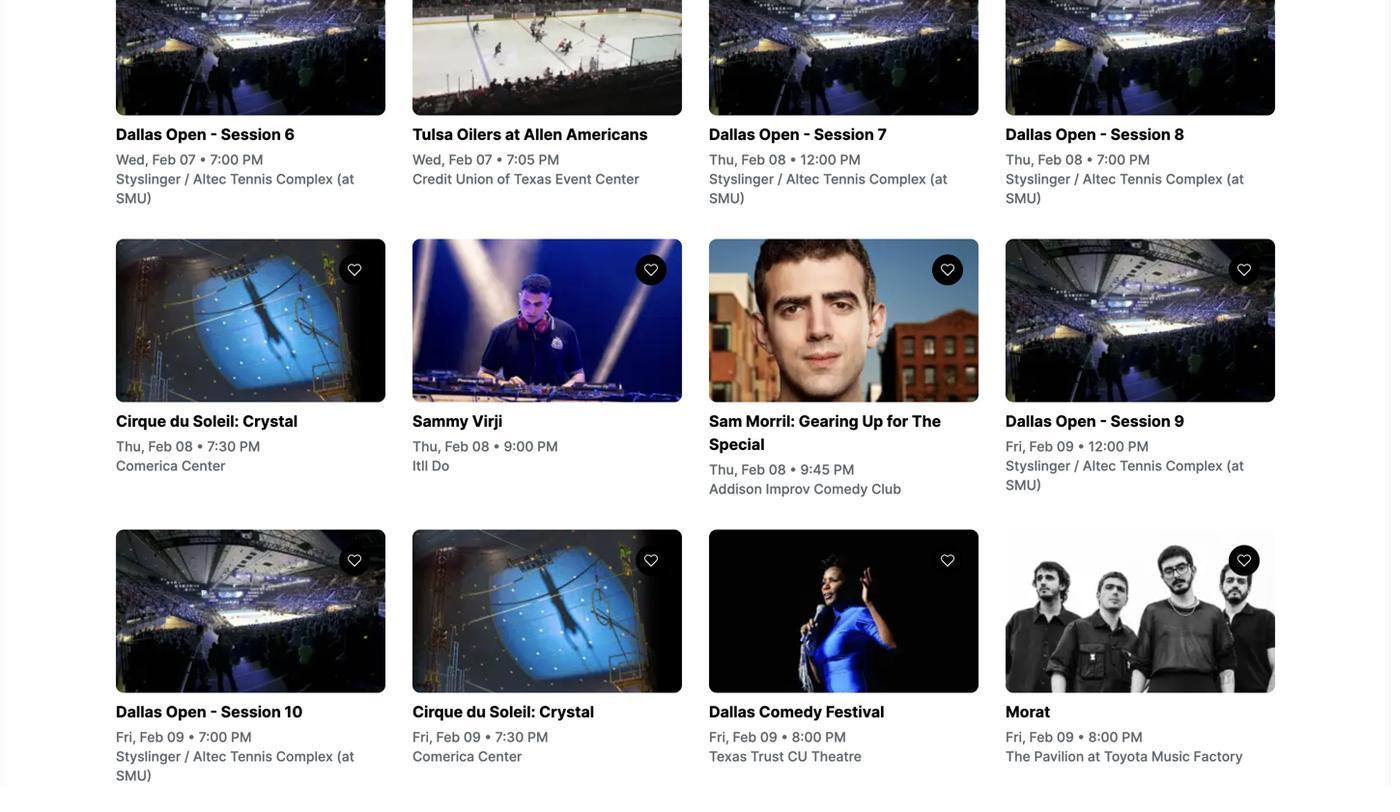 Task type: locate. For each thing, give the bounding box(es) containing it.
complex down 7
[[869, 171, 926, 187]]

(at for 10
[[337, 749, 354, 765]]

(at inside dallas open - session 10 fri, feb 09 • 7:00 pm styslinger / altec tennis complex (at smu)
[[337, 749, 354, 765]]

0 horizontal spatial texas
[[514, 171, 552, 187]]

8:00 up cu
[[792, 729, 822, 746]]

session left 9
[[1111, 412, 1171, 431]]

dallas for dallas open - session 6
[[116, 125, 162, 144]]

0 vertical spatial at
[[505, 125, 520, 144]]

thu,
[[709, 152, 738, 168], [1006, 152, 1035, 168], [116, 439, 145, 455], [413, 439, 441, 455], [709, 462, 738, 478]]

1 vertical spatial crystal
[[539, 703, 594, 722]]

at inside morat fri, feb 09 • 8:00 pm the pavilion at toyota music factory
[[1088, 749, 1101, 765]]

complex down 8
[[1166, 171, 1223, 187]]

tennis for 7
[[823, 171, 866, 187]]

•
[[199, 152, 207, 168], [496, 152, 503, 168], [790, 152, 797, 168], [1086, 152, 1094, 168], [196, 439, 204, 455], [493, 439, 500, 455], [1078, 439, 1085, 455], [790, 462, 797, 478], [188, 729, 195, 746], [485, 729, 492, 746], [781, 729, 788, 746], [1078, 729, 1085, 746]]

1 07 from the left
[[180, 152, 196, 168]]

the right the for
[[912, 412, 941, 431]]

wed,
[[116, 152, 149, 168], [413, 152, 445, 168]]

center inside cirque du soleil: crystal thu, feb 08 • 7:30 pm comerica center
[[181, 458, 226, 474]]

soleil: for cirque du soleil: crystal thu, feb 08 • 7:30 pm comerica center
[[193, 412, 239, 431]]

/ for dallas open - session 9
[[1074, 458, 1079, 474]]

soleil: for cirque du soleil: crystal fri, feb 09 • 7:30 pm comerica center
[[490, 703, 536, 722]]

feb
[[152, 152, 176, 168], [449, 152, 473, 168], [741, 152, 765, 168], [1038, 152, 1062, 168], [148, 439, 172, 455], [445, 439, 469, 455], [1030, 439, 1053, 455], [741, 462, 765, 478], [140, 729, 163, 746], [436, 729, 460, 746], [733, 729, 757, 746], [1030, 729, 1053, 746]]

crystal inside cirque du soleil: crystal thu, feb 08 • 7:30 pm comerica center
[[243, 412, 298, 431]]

dallas for dallas comedy festival
[[709, 703, 755, 722]]

1 horizontal spatial the
[[1006, 749, 1031, 765]]

styslinger for dallas open - session 7
[[709, 171, 774, 187]]

complex down 6
[[276, 171, 333, 187]]

0 vertical spatial crystal
[[243, 412, 298, 431]]

at
[[505, 125, 520, 144], [1088, 749, 1101, 765]]

1 vertical spatial 7:30
[[495, 729, 524, 746]]

- inside dallas open - session 6 wed, feb 07 • 7:00 pm styslinger / altec tennis complex (at smu)
[[210, 125, 217, 144]]

08 inside cirque du soleil: crystal thu, feb 08 • 7:30 pm comerica center
[[176, 439, 193, 455]]

fri, inside cirque du soleil: crystal fri, feb 09 • 7:30 pm comerica center
[[413, 729, 433, 746]]

styslinger
[[116, 171, 181, 187], [709, 171, 774, 187], [1006, 171, 1071, 187], [1006, 458, 1071, 474], [116, 749, 181, 765]]

1 horizontal spatial center
[[478, 749, 522, 765]]

1 8:00 from the left
[[792, 729, 822, 746]]

tennis inside dallas open - session 8 thu, feb 08 • 7:00 pm styslinger / altec tennis complex (at smu)
[[1120, 171, 1162, 187]]

morat fri, feb 09 • 8:00 pm the pavilion at toyota music factory
[[1006, 703, 1243, 765]]

styslinger for dallas open - session 6
[[116, 171, 181, 187]]

smu) inside dallas open - session 8 thu, feb 08 • 7:00 pm styslinger / altec tennis complex (at smu)
[[1006, 190, 1042, 207]]

0 horizontal spatial crystal
[[243, 412, 298, 431]]

12:00 for 7
[[800, 152, 836, 168]]

cirque
[[116, 412, 166, 431], [413, 703, 463, 722]]

dallas for dallas open - session 10
[[116, 703, 162, 722]]

0 vertical spatial 7:30
[[207, 439, 236, 455]]

• inside dallas open - session 9 fri, feb 09 • 12:00 pm styslinger / altec tennis complex (at smu)
[[1078, 439, 1085, 455]]

complex
[[276, 171, 333, 187], [869, 171, 926, 187], [1166, 171, 1223, 187], [1166, 458, 1223, 474], [276, 749, 333, 765]]

americans
[[566, 125, 648, 144]]

soleil:
[[193, 412, 239, 431], [490, 703, 536, 722]]

theatre
[[811, 749, 862, 765]]

styslinger inside dallas open - session 7 thu, feb 08 • 12:00 pm styslinger / altec tennis complex (at smu)
[[709, 171, 774, 187]]

08 inside sammy virji thu, feb 08 • 9:00 pm itll do
[[472, 439, 490, 455]]

tennis for 8
[[1120, 171, 1162, 187]]

0 vertical spatial du
[[170, 412, 189, 431]]

union
[[456, 171, 493, 187]]

texas left trust
[[709, 749, 747, 765]]

8:00 up toyota
[[1089, 729, 1118, 746]]

soleil: inside cirque du soleil: crystal thu, feb 08 • 7:30 pm comerica center
[[193, 412, 239, 431]]

0 horizontal spatial 07
[[180, 152, 196, 168]]

pm inside dallas comedy festival fri, feb 09 • 8:00 pm texas trust cu theatre
[[825, 729, 846, 746]]

/ inside dallas open - session 7 thu, feb 08 • 12:00 pm styslinger / altec tennis complex (at smu)
[[778, 171, 783, 187]]

09 inside cirque du soleil: crystal fri, feb 09 • 7:30 pm comerica center
[[464, 729, 481, 746]]

1 vertical spatial cirque
[[413, 703, 463, 722]]

cirque inside cirque du soleil: crystal thu, feb 08 • 7:30 pm comerica center
[[116, 412, 166, 431]]

the left 'pavilion'
[[1006, 749, 1031, 765]]

comedy down 9:45
[[814, 481, 868, 498]]

tennis
[[230, 171, 272, 187], [823, 171, 866, 187], [1120, 171, 1162, 187], [1120, 458, 1162, 474], [230, 749, 272, 765]]

session left 7
[[814, 125, 874, 144]]

dallas inside dallas open - session 7 thu, feb 08 • 12:00 pm styslinger / altec tennis complex (at smu)
[[709, 125, 755, 144]]

09 inside dallas comedy festival fri, feb 09 • 8:00 pm texas trust cu theatre
[[760, 729, 778, 746]]

10
[[285, 703, 303, 722]]

texas
[[514, 171, 552, 187], [709, 749, 747, 765]]

2 wed, from the left
[[413, 152, 445, 168]]

at left toyota
[[1088, 749, 1101, 765]]

session inside dallas open - session 8 thu, feb 08 • 7:00 pm styslinger / altec tennis complex (at smu)
[[1111, 125, 1171, 144]]

09
[[1057, 439, 1074, 455], [167, 729, 184, 746], [464, 729, 481, 746], [760, 729, 778, 746], [1057, 729, 1074, 746]]

1 horizontal spatial comerica
[[413, 749, 475, 765]]

of
[[497, 171, 510, 187]]

0 vertical spatial comerica
[[116, 458, 178, 474]]

6
[[285, 125, 295, 144]]

dallas for dallas open - session 9
[[1006, 412, 1052, 431]]

8:00 inside dallas comedy festival fri, feb 09 • 8:00 pm texas trust cu theatre
[[792, 729, 822, 746]]

0 vertical spatial center
[[595, 171, 640, 187]]

2 vertical spatial center
[[478, 749, 522, 765]]

session for 6
[[221, 125, 281, 144]]

09 inside morat fri, feb 09 • 8:00 pm the pavilion at toyota music factory
[[1057, 729, 1074, 746]]

08 inside dallas open - session 8 thu, feb 08 • 7:00 pm styslinger / altec tennis complex (at smu)
[[1065, 152, 1083, 168]]

0 vertical spatial soleil:
[[193, 412, 239, 431]]

1 wed, from the left
[[116, 152, 149, 168]]

morril:
[[746, 412, 795, 431]]

9
[[1174, 412, 1185, 431]]

7:00 inside dallas open - session 6 wed, feb 07 • 7:00 pm styslinger / altec tennis complex (at smu)
[[210, 152, 239, 168]]

(at inside dallas open - session 6 wed, feb 07 • 7:00 pm styslinger / altec tennis complex (at smu)
[[337, 171, 354, 187]]

- left 10
[[210, 703, 217, 722]]

07 for open
[[180, 152, 196, 168]]

0 horizontal spatial center
[[181, 458, 226, 474]]

/ inside dallas open - session 6 wed, feb 07 • 7:00 pm styslinger / altec tennis complex (at smu)
[[184, 171, 189, 187]]

complex for 10
[[276, 749, 333, 765]]

altec
[[193, 171, 226, 187], [786, 171, 820, 187], [1083, 171, 1116, 187], [1083, 458, 1116, 474], [193, 749, 226, 765]]

dallas open - session 10 fri, feb 09 • 7:00 pm styslinger / altec tennis complex (at smu)
[[116, 703, 354, 785]]

1 horizontal spatial wed,
[[413, 152, 445, 168]]

tennis inside dallas open - session 7 thu, feb 08 • 12:00 pm styslinger / altec tennis complex (at smu)
[[823, 171, 866, 187]]

(at for 9
[[1226, 458, 1244, 474]]

7:00 for 10
[[199, 729, 227, 746]]

thu, inside sam morril: gearing up for the special thu, feb 08 • 9:45 pm addison improv comedy club
[[709, 462, 738, 478]]

sam morril: gearing up for the special thu, feb 08 • 9:45 pm addison improv comedy club
[[709, 412, 941, 498]]

7:30 for cirque du soleil: crystal thu, feb 08 • 7:30 pm comerica center
[[207, 439, 236, 455]]

at up 7:05 on the top left of the page
[[505, 125, 520, 144]]

• inside tulsa oilers at allen americans wed, feb 07 • 7:05 pm credit union of texas event center
[[496, 152, 503, 168]]

pavilion
[[1034, 749, 1084, 765]]

smu)
[[116, 190, 152, 207], [709, 190, 745, 207], [1006, 190, 1042, 207], [1006, 477, 1042, 494], [116, 768, 152, 785]]

- left 7
[[803, 125, 811, 144]]

1 horizontal spatial texas
[[709, 749, 747, 765]]

cirque inside cirque du soleil: crystal fri, feb 09 • 7:30 pm comerica center
[[413, 703, 463, 722]]

open for dallas open - session 9
[[1056, 412, 1096, 431]]

gearing
[[799, 412, 859, 431]]

7:30
[[207, 439, 236, 455], [495, 729, 524, 746]]

1 vertical spatial texas
[[709, 749, 747, 765]]

du inside cirque du soleil: crystal fri, feb 09 • 7:30 pm comerica center
[[467, 703, 486, 722]]

styslinger for dallas open - session 8
[[1006, 171, 1071, 187]]

smu) for dallas open - session 10
[[116, 768, 152, 785]]

center
[[595, 171, 640, 187], [181, 458, 226, 474], [478, 749, 522, 765]]

0 horizontal spatial du
[[170, 412, 189, 431]]

07 for oilers
[[476, 152, 492, 168]]

center for cirque du soleil: crystal thu, feb 08 • 7:30 pm comerica center
[[181, 458, 226, 474]]

open inside dallas open - session 10 fri, feb 09 • 7:00 pm styslinger / altec tennis complex (at smu)
[[166, 703, 207, 722]]

smu) inside dallas open - session 10 fri, feb 09 • 7:00 pm styslinger / altec tennis complex (at smu)
[[116, 768, 152, 785]]

texas down 7:05 on the top left of the page
[[514, 171, 552, 187]]

8:00
[[792, 729, 822, 746], [1089, 729, 1118, 746]]

7:30 inside cirque du soleil: crystal fri, feb 09 • 7:30 pm comerica center
[[495, 729, 524, 746]]

styslinger inside dallas open - session 10 fri, feb 09 • 7:00 pm styslinger / altec tennis complex (at smu)
[[116, 749, 181, 765]]

7:00 inside dallas open - session 8 thu, feb 08 • 7:00 pm styslinger / altec tennis complex (at smu)
[[1097, 152, 1126, 168]]

0 horizontal spatial 7:30
[[207, 439, 236, 455]]

tennis inside dallas open - session 6 wed, feb 07 • 7:00 pm styslinger / altec tennis complex (at smu)
[[230, 171, 272, 187]]

1 horizontal spatial 8:00
[[1089, 729, 1118, 746]]

2 horizontal spatial center
[[595, 171, 640, 187]]

0 horizontal spatial 12:00
[[800, 152, 836, 168]]

2 8:00 from the left
[[1089, 729, 1118, 746]]

session for 10
[[221, 703, 281, 722]]

session left 6
[[221, 125, 281, 144]]

(at
[[337, 171, 354, 187], [930, 171, 948, 187], [1226, 171, 1244, 187], [1226, 458, 1244, 474], [337, 749, 354, 765]]

(at for 7
[[930, 171, 948, 187]]

trust
[[751, 749, 784, 765]]

7:00 for 6
[[210, 152, 239, 168]]

• inside sammy virji thu, feb 08 • 9:00 pm itll do
[[493, 439, 500, 455]]

07 inside dallas open - session 6 wed, feb 07 • 7:00 pm styslinger / altec tennis complex (at smu)
[[180, 152, 196, 168]]

club
[[872, 481, 901, 498]]

du for cirque du soleil: crystal fri, feb 09 • 7:30 pm comerica center
[[467, 703, 486, 722]]

dallas inside dallas open - session 10 fri, feb 09 • 7:00 pm styslinger / altec tennis complex (at smu)
[[116, 703, 162, 722]]

fri,
[[1006, 439, 1026, 455], [116, 729, 136, 746], [413, 729, 433, 746], [709, 729, 729, 746], [1006, 729, 1026, 746]]

styslinger inside dallas open - session 8 thu, feb 08 • 7:00 pm styslinger / altec tennis complex (at smu)
[[1006, 171, 1071, 187]]

9:45
[[800, 462, 830, 478]]

12:00
[[800, 152, 836, 168], [1089, 439, 1125, 455]]

0 horizontal spatial the
[[912, 412, 941, 431]]

smu) for dallas open - session 9
[[1006, 477, 1042, 494]]

open inside dallas open - session 7 thu, feb 08 • 12:00 pm styslinger / altec tennis complex (at smu)
[[759, 125, 800, 144]]

2 07 from the left
[[476, 152, 492, 168]]

complex for 8
[[1166, 171, 1223, 187]]

1 horizontal spatial 07
[[476, 152, 492, 168]]

open
[[166, 125, 207, 144], [759, 125, 800, 144], [1056, 125, 1096, 144], [1056, 412, 1096, 431], [166, 703, 207, 722]]

1 vertical spatial 12:00
[[1089, 439, 1125, 455]]

(at for 6
[[337, 171, 354, 187]]

/ inside dallas open - session 8 thu, feb 08 • 7:00 pm styslinger / altec tennis complex (at smu)
[[1074, 171, 1079, 187]]

the inside sam morril: gearing up for the special thu, feb 08 • 9:45 pm addison improv comedy club
[[912, 412, 941, 431]]

altec for 6
[[193, 171, 226, 187]]

styslinger inside dallas open - session 9 fri, feb 09 • 12:00 pm styslinger / altec tennis complex (at smu)
[[1006, 458, 1071, 474]]

0 horizontal spatial soleil:
[[193, 412, 239, 431]]

styslinger inside dallas open - session 6 wed, feb 07 • 7:00 pm styslinger / altec tennis complex (at smu)
[[116, 171, 181, 187]]

- left 6
[[210, 125, 217, 144]]

- inside dallas open - session 7 thu, feb 08 • 12:00 pm styslinger / altec tennis complex (at smu)
[[803, 125, 811, 144]]

session inside dallas open - session 6 wed, feb 07 • 7:00 pm styslinger / altec tennis complex (at smu)
[[221, 125, 281, 144]]

dallas inside dallas open - session 8 thu, feb 08 • 7:00 pm styslinger / altec tennis complex (at smu)
[[1006, 125, 1052, 144]]

dallas comedy festival fri, feb 09 • 8:00 pm texas trust cu theatre
[[709, 703, 885, 765]]

session left 10
[[221, 703, 281, 722]]

1 vertical spatial at
[[1088, 749, 1101, 765]]

1 horizontal spatial du
[[467, 703, 486, 722]]

• inside dallas open - session 7 thu, feb 08 • 12:00 pm styslinger / altec tennis complex (at smu)
[[790, 152, 797, 168]]

the inside morat fri, feb 09 • 8:00 pm the pavilion at toyota music factory
[[1006, 749, 1031, 765]]

smu) for dallas open - session 8
[[1006, 190, 1042, 207]]

1 horizontal spatial soleil:
[[490, 703, 536, 722]]

1 vertical spatial du
[[467, 703, 486, 722]]

dallas open - session 6 wed, feb 07 • 7:00 pm styslinger / altec tennis complex (at smu)
[[116, 125, 354, 207]]

wed, inside dallas open - session 6 wed, feb 07 • 7:00 pm styslinger / altec tennis complex (at smu)
[[116, 152, 149, 168]]

altec inside dallas open - session 6 wed, feb 07 • 7:00 pm styslinger / altec tennis complex (at smu)
[[193, 171, 226, 187]]

- for 10
[[210, 703, 217, 722]]

comedy
[[814, 481, 868, 498], [759, 703, 822, 722]]

comerica
[[116, 458, 178, 474], [413, 749, 475, 765]]

for
[[887, 412, 908, 431]]

feb inside sam morril: gearing up for the special thu, feb 08 • 9:45 pm addison improv comedy club
[[741, 462, 765, 478]]

0 vertical spatial the
[[912, 412, 941, 431]]

1 vertical spatial comedy
[[759, 703, 822, 722]]

7
[[878, 125, 887, 144]]

7:30 inside cirque du soleil: crystal thu, feb 08 • 7:30 pm comerica center
[[207, 439, 236, 455]]

• inside dallas open - session 6 wed, feb 07 • 7:00 pm styslinger / altec tennis complex (at smu)
[[199, 152, 207, 168]]

1 horizontal spatial crystal
[[539, 703, 594, 722]]

/ inside dallas open - session 9 fri, feb 09 • 12:00 pm styslinger / altec tennis complex (at smu)
[[1074, 458, 1079, 474]]

do
[[432, 458, 450, 474]]

comedy up cu
[[759, 703, 822, 722]]

styslinger for dallas open - session 10
[[116, 749, 181, 765]]

1 vertical spatial center
[[181, 458, 226, 474]]

08
[[769, 152, 786, 168], [1065, 152, 1083, 168], [176, 439, 193, 455], [472, 439, 490, 455], [769, 462, 786, 478]]

complex inside dallas open - session 6 wed, feb 07 • 7:00 pm styslinger / altec tennis complex (at smu)
[[276, 171, 333, 187]]

/
[[184, 171, 189, 187], [778, 171, 783, 187], [1074, 171, 1079, 187], [1074, 458, 1079, 474], [184, 749, 189, 765]]

0 vertical spatial comedy
[[814, 481, 868, 498]]

the
[[912, 412, 941, 431], [1006, 749, 1031, 765]]

complex down 9
[[1166, 458, 1223, 474]]

/ inside dallas open - session 10 fri, feb 09 • 7:00 pm styslinger / altec tennis complex (at smu)
[[184, 749, 189, 765]]

pm
[[242, 152, 263, 168], [539, 152, 559, 168], [840, 152, 861, 168], [1129, 152, 1150, 168], [239, 439, 260, 455], [537, 439, 558, 455], [1128, 439, 1149, 455], [834, 462, 855, 478], [231, 729, 252, 746], [528, 729, 548, 746], [825, 729, 846, 746], [1122, 729, 1143, 746]]

complex inside dallas open - session 10 fri, feb 09 • 7:00 pm styslinger / altec tennis complex (at smu)
[[276, 749, 333, 765]]

0 horizontal spatial comerica
[[116, 458, 178, 474]]

complex down 10
[[276, 749, 333, 765]]

- left 9
[[1100, 412, 1107, 431]]

altec inside dallas open - session 8 thu, feb 08 • 7:00 pm styslinger / altec tennis complex (at smu)
[[1083, 171, 1116, 187]]

0 horizontal spatial 8:00
[[792, 729, 822, 746]]

altec for 7
[[786, 171, 820, 187]]

comerica inside cirque du soleil: crystal fri, feb 09 • 7:30 pm comerica center
[[413, 749, 475, 765]]

complex inside dallas open - session 8 thu, feb 08 • 7:00 pm styslinger / altec tennis complex (at smu)
[[1166, 171, 1223, 187]]

0 horizontal spatial wed,
[[116, 152, 149, 168]]

session
[[221, 125, 281, 144], [814, 125, 874, 144], [1111, 125, 1171, 144], [1111, 412, 1171, 431], [221, 703, 281, 722]]

crystal inside cirque du soleil: crystal fri, feb 09 • 7:30 pm comerica center
[[539, 703, 594, 722]]

comerica inside cirque du soleil: crystal thu, feb 08 • 7:30 pm comerica center
[[116, 458, 178, 474]]

(at inside dallas open - session 8 thu, feb 08 • 7:00 pm styslinger / altec tennis complex (at smu)
[[1226, 171, 1244, 187]]

0 horizontal spatial at
[[505, 125, 520, 144]]

open inside dallas open - session 9 fri, feb 09 • 12:00 pm styslinger / altec tennis complex (at smu)
[[1056, 412, 1096, 431]]

pm inside dallas open - session 6 wed, feb 07 • 7:00 pm styslinger / altec tennis complex (at smu)
[[242, 152, 263, 168]]

dallas
[[116, 125, 162, 144], [709, 125, 755, 144], [1006, 125, 1052, 144], [1006, 412, 1052, 431], [116, 703, 162, 722], [709, 703, 755, 722]]

07
[[180, 152, 196, 168], [476, 152, 492, 168]]

0 horizontal spatial cirque
[[116, 412, 166, 431]]

pm inside morat fri, feb 09 • 8:00 pm the pavilion at toyota music factory
[[1122, 729, 1143, 746]]

session for 8
[[1111, 125, 1171, 144]]

1 vertical spatial comerica
[[413, 749, 475, 765]]

- inside dallas open - session 10 fri, feb 09 • 7:00 pm styslinger / altec tennis complex (at smu)
[[210, 703, 217, 722]]

1 horizontal spatial cirque
[[413, 703, 463, 722]]

1 horizontal spatial 12:00
[[1089, 439, 1125, 455]]

1 horizontal spatial at
[[1088, 749, 1101, 765]]

1 vertical spatial soleil:
[[490, 703, 536, 722]]

-
[[210, 125, 217, 144], [803, 125, 811, 144], [1100, 125, 1107, 144], [1100, 412, 1107, 431], [210, 703, 217, 722]]

1 horizontal spatial 7:30
[[495, 729, 524, 746]]

event
[[555, 171, 592, 187]]

session inside dallas open - session 9 fri, feb 09 • 12:00 pm styslinger / altec tennis complex (at smu)
[[1111, 412, 1171, 431]]

0 vertical spatial 12:00
[[800, 152, 836, 168]]

- inside dallas open - session 9 fri, feb 09 • 12:00 pm styslinger / altec tennis complex (at smu)
[[1100, 412, 1107, 431]]

crystal
[[243, 412, 298, 431], [539, 703, 594, 722]]

dallas for dallas open - session 7
[[709, 125, 755, 144]]

wed, for dallas open - session 6
[[116, 152, 149, 168]]

7:00 inside dallas open - session 10 fri, feb 09 • 7:00 pm styslinger / altec tennis complex (at smu)
[[199, 729, 227, 746]]

du
[[170, 412, 189, 431], [467, 703, 486, 722]]

1 vertical spatial the
[[1006, 749, 1031, 765]]

sammy virji thu, feb 08 • 9:00 pm itll do
[[413, 412, 558, 474]]

- inside dallas open - session 8 thu, feb 08 • 7:00 pm styslinger / altec tennis complex (at smu)
[[1100, 125, 1107, 144]]

session left 8
[[1111, 125, 1171, 144]]

soleil: inside cirque du soleil: crystal fri, feb 09 • 7:30 pm comerica center
[[490, 703, 536, 722]]

altec inside dallas open - session 7 thu, feb 08 • 12:00 pm styslinger / altec tennis complex (at smu)
[[786, 171, 820, 187]]

0 vertical spatial texas
[[514, 171, 552, 187]]

cirque du soleil: crystal fri, feb 09 • 7:30 pm comerica center
[[413, 703, 594, 765]]

open inside dallas open - session 6 wed, feb 07 • 7:00 pm styslinger / altec tennis complex (at smu)
[[166, 125, 207, 144]]

0 vertical spatial cirque
[[116, 412, 166, 431]]

- left 8
[[1100, 125, 1107, 144]]

7:00
[[210, 152, 239, 168], [1097, 152, 1126, 168], [199, 729, 227, 746]]

festival
[[826, 703, 885, 722]]

session inside dallas open - session 10 fri, feb 09 • 7:00 pm styslinger / altec tennis complex (at smu)
[[221, 703, 281, 722]]

• inside cirque du soleil: crystal thu, feb 08 • 7:30 pm comerica center
[[196, 439, 204, 455]]

cirque du soleil: crystal thu, feb 08 • 7:30 pm comerica center
[[116, 412, 298, 474]]



Task type: vqa. For each thing, say whether or not it's contained in the screenshot.
center in the Cirque du Soleil: Crystal Thu, Feb 08 • 7:30 PM Comerica Center
yes



Task type: describe. For each thing, give the bounding box(es) containing it.
feb inside dallas open - session 8 thu, feb 08 • 7:00 pm styslinger / altec tennis complex (at smu)
[[1038, 152, 1062, 168]]

texas inside tulsa oilers at allen americans wed, feb 07 • 7:05 pm credit union of texas event center
[[514, 171, 552, 187]]

dallas for dallas open - session 8
[[1006, 125, 1052, 144]]

• inside morat fri, feb 09 • 8:00 pm the pavilion at toyota music factory
[[1078, 729, 1085, 746]]

feb inside cirque du soleil: crystal thu, feb 08 • 7:30 pm comerica center
[[148, 439, 172, 455]]

08 inside sam morril: gearing up for the special thu, feb 08 • 9:45 pm addison improv comedy club
[[769, 462, 786, 478]]

center for cirque du soleil: crystal fri, feb 09 • 7:30 pm comerica center
[[478, 749, 522, 765]]

pm inside dallas open - session 7 thu, feb 08 • 12:00 pm styslinger / altec tennis complex (at smu)
[[840, 152, 861, 168]]

- for 8
[[1100, 125, 1107, 144]]

feb inside dallas open - session 6 wed, feb 07 • 7:00 pm styslinger / altec tennis complex (at smu)
[[152, 152, 176, 168]]

music
[[1152, 749, 1190, 765]]

wed, for tulsa oilers at allen americans
[[413, 152, 445, 168]]

tennis for 10
[[230, 749, 272, 765]]

allen
[[524, 125, 563, 144]]

• inside dallas open - session 10 fri, feb 09 • 7:00 pm styslinger / altec tennis complex (at smu)
[[188, 729, 195, 746]]

cirque for cirque du soleil: crystal fri, feb 09 • 7:30 pm comerica center
[[413, 703, 463, 722]]

toyota
[[1104, 749, 1148, 765]]

crystal for cirque du soleil: crystal thu, feb 08 • 7:30 pm comerica center
[[243, 412, 298, 431]]

altec for 8
[[1083, 171, 1116, 187]]

feb inside morat fri, feb 09 • 8:00 pm the pavilion at toyota music factory
[[1030, 729, 1053, 746]]

comerica for cirque du soleil: crystal thu, feb 08 • 7:30 pm comerica center
[[116, 458, 178, 474]]

texas inside dallas comedy festival fri, feb 09 • 8:00 pm texas trust cu theatre
[[709, 749, 747, 765]]

• inside dallas comedy festival fri, feb 09 • 8:00 pm texas trust cu theatre
[[781, 729, 788, 746]]

complex for 9
[[1166, 458, 1223, 474]]

(at for 8
[[1226, 171, 1244, 187]]

• inside cirque du soleil: crystal fri, feb 09 • 7:30 pm comerica center
[[485, 729, 492, 746]]

styslinger for dallas open - session 9
[[1006, 458, 1071, 474]]

open for dallas open - session 10
[[166, 703, 207, 722]]

fri, inside dallas comedy festival fri, feb 09 • 8:00 pm texas trust cu theatre
[[709, 729, 729, 746]]

- for 6
[[210, 125, 217, 144]]

virji
[[472, 412, 503, 431]]

addison
[[709, 481, 762, 498]]

special
[[709, 435, 765, 454]]

dallas open - session 8 thu, feb 08 • 7:00 pm styslinger / altec tennis complex (at smu)
[[1006, 125, 1244, 207]]

up
[[862, 412, 883, 431]]

cirque for cirque du soleil: crystal thu, feb 08 • 7:30 pm comerica center
[[116, 412, 166, 431]]

tulsa oilers at allen americans wed, feb 07 • 7:05 pm credit union of texas event center
[[413, 125, 648, 187]]

pm inside tulsa oilers at allen americans wed, feb 07 • 7:05 pm credit union of texas event center
[[539, 152, 559, 168]]

oilers
[[457, 125, 502, 144]]

7:30 for cirque du soleil: crystal fri, feb 09 • 7:30 pm comerica center
[[495, 729, 524, 746]]

9:00
[[504, 439, 534, 455]]

open for dallas open - session 8
[[1056, 125, 1096, 144]]

feb inside dallas comedy festival fri, feb 09 • 8:00 pm texas trust cu theatre
[[733, 729, 757, 746]]

09 inside dallas open - session 9 fri, feb 09 • 12:00 pm styslinger / altec tennis complex (at smu)
[[1057, 439, 1074, 455]]

sammy
[[413, 412, 469, 431]]

credit
[[413, 171, 452, 187]]

pm inside dallas open - session 10 fri, feb 09 • 7:00 pm styslinger / altec tennis complex (at smu)
[[231, 729, 252, 746]]

8:00 inside morat fri, feb 09 • 8:00 pm the pavilion at toyota music factory
[[1089, 729, 1118, 746]]

at inside tulsa oilers at allen americans wed, feb 07 • 7:05 pm credit union of texas event center
[[505, 125, 520, 144]]

pm inside dallas open - session 8 thu, feb 08 • 7:00 pm styslinger / altec tennis complex (at smu)
[[1129, 152, 1150, 168]]

pm inside cirque du soleil: crystal thu, feb 08 • 7:30 pm comerica center
[[239, 439, 260, 455]]

comedy inside dallas comedy festival fri, feb 09 • 8:00 pm texas trust cu theatre
[[759, 703, 822, 722]]

smu) for dallas open - session 7
[[709, 190, 745, 207]]

comedy inside sam morril: gearing up for the special thu, feb 08 • 9:45 pm addison improv comedy club
[[814, 481, 868, 498]]

pm inside sammy virji thu, feb 08 • 9:00 pm itll do
[[537, 439, 558, 455]]

thu, inside dallas open - session 7 thu, feb 08 • 12:00 pm styslinger / altec tennis complex (at smu)
[[709, 152, 738, 168]]

morat
[[1006, 703, 1050, 722]]

/ for dallas open - session 10
[[184, 749, 189, 765]]

center inside tulsa oilers at allen americans wed, feb 07 • 7:05 pm credit union of texas event center
[[595, 171, 640, 187]]

crystal for cirque du soleil: crystal fri, feb 09 • 7:30 pm comerica center
[[539, 703, 594, 722]]

feb inside dallas open - session 10 fri, feb 09 • 7:00 pm styslinger / altec tennis complex (at smu)
[[140, 729, 163, 746]]

- for 7
[[803, 125, 811, 144]]

fri, inside dallas open - session 9 fri, feb 09 • 12:00 pm styslinger / altec tennis complex (at smu)
[[1006, 439, 1026, 455]]

- for 9
[[1100, 412, 1107, 431]]

fri, inside dallas open - session 10 fri, feb 09 • 7:00 pm styslinger / altec tennis complex (at smu)
[[116, 729, 136, 746]]

• inside dallas open - session 8 thu, feb 08 • 7:00 pm styslinger / altec tennis complex (at smu)
[[1086, 152, 1094, 168]]

pm inside dallas open - session 9 fri, feb 09 • 12:00 pm styslinger / altec tennis complex (at smu)
[[1128, 439, 1149, 455]]

08 inside dallas open - session 7 thu, feb 08 • 12:00 pm styslinger / altec tennis complex (at smu)
[[769, 152, 786, 168]]

tennis for 6
[[230, 171, 272, 187]]

improv
[[766, 481, 810, 498]]

itll
[[413, 458, 428, 474]]

pm inside sam morril: gearing up for the special thu, feb 08 • 9:45 pm addison improv comedy club
[[834, 462, 855, 478]]

sam
[[709, 412, 742, 431]]

complex for 7
[[869, 171, 926, 187]]

session for 9
[[1111, 412, 1171, 431]]

tennis for 9
[[1120, 458, 1162, 474]]

thu, inside sammy virji thu, feb 08 • 9:00 pm itll do
[[413, 439, 441, 455]]

altec for 10
[[193, 749, 226, 765]]

dallas open - session 9 fri, feb 09 • 12:00 pm styslinger / altec tennis complex (at smu)
[[1006, 412, 1244, 494]]

/ for dallas open - session 6
[[184, 171, 189, 187]]

du for cirque du soleil: crystal thu, feb 08 • 7:30 pm comerica center
[[170, 412, 189, 431]]

comerica for cirque du soleil: crystal fri, feb 09 • 7:30 pm comerica center
[[413, 749, 475, 765]]

cu
[[788, 749, 808, 765]]

feb inside dallas open - session 7 thu, feb 08 • 12:00 pm styslinger / altec tennis complex (at smu)
[[741, 152, 765, 168]]

feb inside dallas open - session 9 fri, feb 09 • 12:00 pm styslinger / altec tennis complex (at smu)
[[1030, 439, 1053, 455]]

pm inside cirque du soleil: crystal fri, feb 09 • 7:30 pm comerica center
[[528, 729, 548, 746]]

tulsa
[[413, 125, 453, 144]]

factory
[[1194, 749, 1243, 765]]

open for dallas open - session 7
[[759, 125, 800, 144]]

/ for dallas open - session 7
[[778, 171, 783, 187]]

altec for 9
[[1083, 458, 1116, 474]]

12:00 for 9
[[1089, 439, 1125, 455]]

open for dallas open - session 6
[[166, 125, 207, 144]]

smu) for dallas open - session 6
[[116, 190, 152, 207]]

feb inside cirque du soleil: crystal fri, feb 09 • 7:30 pm comerica center
[[436, 729, 460, 746]]

feb inside sammy virji thu, feb 08 • 9:00 pm itll do
[[445, 439, 469, 455]]

session for 7
[[814, 125, 874, 144]]

fri, inside morat fri, feb 09 • 8:00 pm the pavilion at toyota music factory
[[1006, 729, 1026, 746]]

dallas open - session 7 thu, feb 08 • 12:00 pm styslinger / altec tennis complex (at smu)
[[709, 125, 948, 207]]

feb inside tulsa oilers at allen americans wed, feb 07 • 7:05 pm credit union of texas event center
[[449, 152, 473, 168]]

thu, inside dallas open - session 8 thu, feb 08 • 7:00 pm styslinger / altec tennis complex (at smu)
[[1006, 152, 1035, 168]]

8
[[1174, 125, 1185, 144]]

7:05
[[507, 152, 535, 168]]

• inside sam morril: gearing up for the special thu, feb 08 • 9:45 pm addison improv comedy club
[[790, 462, 797, 478]]

thu, inside cirque du soleil: crystal thu, feb 08 • 7:30 pm comerica center
[[116, 439, 145, 455]]

09 inside dallas open - session 10 fri, feb 09 • 7:00 pm styslinger / altec tennis complex (at smu)
[[167, 729, 184, 746]]

/ for dallas open - session 8
[[1074, 171, 1079, 187]]

complex for 6
[[276, 171, 333, 187]]

7:00 for 8
[[1097, 152, 1126, 168]]



